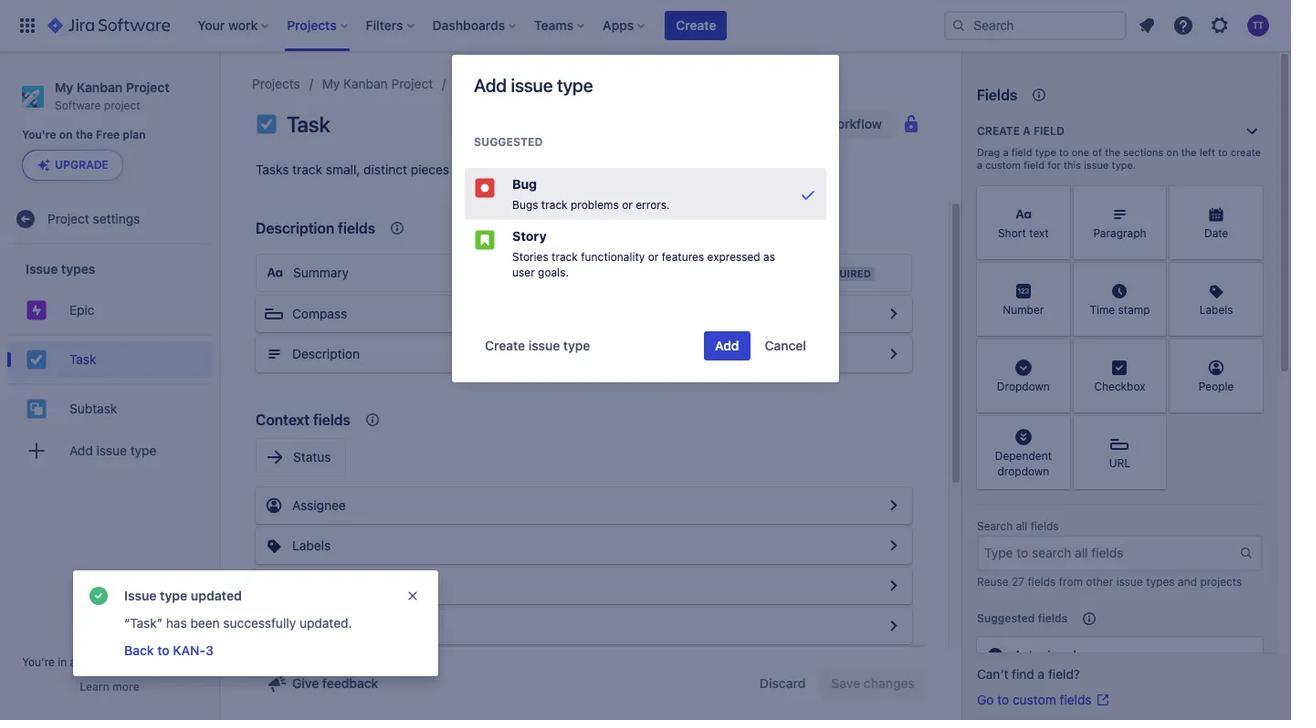 Task type: describe. For each thing, give the bounding box(es) containing it.
can't
[[978, 667, 1009, 682]]

fields left "more information about the suggested fields" image
[[1039, 612, 1068, 626]]

selected image
[[798, 183, 820, 205]]

create
[[1232, 146, 1262, 158]]

field for create
[[1034, 124, 1065, 138]]

epic link
[[7, 293, 212, 329]]

issue type icon image
[[256, 113, 278, 135]]

2 vertical spatial field
[[1024, 159, 1045, 171]]

this link will be opened in a new tab image
[[1096, 693, 1111, 708]]

2 horizontal spatial the
[[1182, 146, 1198, 158]]

distinct
[[364, 162, 408, 177]]

workflow
[[828, 116, 883, 132]]

short
[[999, 227, 1027, 241]]

more information about the context fields image for description fields
[[387, 217, 408, 239]]

required
[[818, 268, 872, 280]]

description for description fields
[[256, 220, 335, 237]]

checkbox
[[1095, 380, 1146, 394]]

time
[[1090, 304, 1116, 317]]

issue inside "link"
[[570, 76, 600, 91]]

0 horizontal spatial add
[[69, 443, 93, 459]]

has
[[166, 616, 187, 631]]

free
[[96, 128, 120, 142]]

add issue type inside dialog
[[474, 75, 593, 96]]

0 horizontal spatial project settings link
[[7, 201, 212, 238]]

goals.
[[538, 266, 569, 280]]

more information about the context fields image for context fields
[[362, 409, 384, 431]]

a right drag
[[1004, 146, 1009, 158]]

description for description
[[292, 346, 360, 362]]

open field configuration image for due date
[[883, 616, 905, 638]]

you're on the free plan
[[22, 128, 146, 142]]

start date button
[[256, 568, 913, 605]]

suggested for suggested fields
[[978, 612, 1036, 626]]

labels button
[[256, 528, 913, 565]]

create for create
[[676, 17, 717, 33]]

search
[[978, 520, 1013, 534]]

end
[[1055, 648, 1077, 663]]

fields right 27
[[1028, 576, 1056, 589]]

issue down subtask "link"
[[96, 443, 127, 459]]

other
[[1087, 576, 1114, 589]]

add button
[[704, 332, 751, 361]]

or for story
[[648, 250, 659, 264]]

software
[[55, 98, 101, 112]]

add issue type button
[[7, 433, 212, 470]]

issue left the issue types "link"
[[511, 75, 553, 96]]

date for due date
[[319, 619, 346, 634]]

paragraph
[[1094, 227, 1147, 241]]

plan
[[123, 128, 146, 142]]

add issue type dialog
[[452, 55, 840, 383]]

time stamp
[[1090, 304, 1151, 317]]

search image
[[952, 18, 967, 33]]

0 vertical spatial labels
[[1200, 304, 1234, 317]]

assignee
[[292, 498, 346, 513]]

more
[[112, 681, 139, 694]]

0 vertical spatial project settings
[[455, 76, 548, 91]]

0 vertical spatial task
[[287, 111, 330, 137]]

edit
[[801, 116, 824, 132]]

and
[[1179, 576, 1198, 589]]

description button
[[256, 336, 913, 373]]

feedback
[[322, 676, 379, 692]]

work.
[[468, 162, 501, 177]]

functionality
[[581, 250, 645, 264]]

dependent
[[996, 449, 1053, 463]]

learn more
[[80, 681, 139, 694]]

Search field
[[945, 11, 1127, 40]]

project inside my kanban project software project
[[126, 79, 170, 95]]

1 vertical spatial of
[[453, 162, 465, 177]]

1 vertical spatial project
[[161, 656, 197, 670]]

create a field
[[978, 124, 1065, 138]]

dismiss image
[[406, 589, 420, 604]]

status
[[293, 450, 331, 465]]

due
[[292, 619, 316, 634]]

more information about the fields image
[[1029, 84, 1051, 106]]

start
[[292, 578, 321, 594]]

3
[[206, 643, 214, 659]]

find
[[1012, 667, 1035, 682]]

people
[[1199, 380, 1235, 394]]

"task"
[[124, 616, 163, 631]]

upgrade
[[55, 158, 109, 172]]

2 horizontal spatial add
[[715, 338, 740, 354]]

bug bugs track problems or errors.
[[513, 176, 670, 212]]

updated.
[[300, 616, 352, 631]]

learn
[[80, 681, 109, 694]]

suggested for suggested
[[474, 135, 543, 149]]

dropdown
[[998, 380, 1051, 394]]

from
[[1060, 576, 1084, 589]]

projects link
[[252, 73, 300, 95]]

types inside "link"
[[604, 76, 637, 91]]

can't find a field?
[[978, 667, 1081, 682]]

2 horizontal spatial types
[[1147, 576, 1176, 589]]

in
[[58, 656, 67, 670]]

assignee button
[[256, 488, 913, 524]]

back to kan-3 link
[[124, 643, 214, 659]]

labels inside button
[[292, 538, 331, 554]]

issue right other
[[1117, 576, 1144, 589]]

create issue type
[[485, 338, 591, 354]]

one
[[1072, 146, 1090, 158]]

drag
[[978, 146, 1001, 158]]

cancel
[[765, 338, 807, 354]]

open field configuration image for start date
[[883, 576, 905, 598]]

sections
[[1124, 146, 1164, 158]]

1 horizontal spatial the
[[1106, 146, 1121, 158]]

pieces
[[411, 162, 450, 177]]

number
[[1003, 304, 1045, 317]]

date
[[1205, 227, 1229, 241]]

actual end
[[1014, 648, 1077, 663]]

a down more information about the fields image
[[1023, 124, 1031, 138]]

a right find
[[1038, 667, 1045, 682]]

description fields
[[256, 220, 376, 237]]

give
[[292, 676, 319, 692]]

to inside button
[[157, 643, 170, 659]]

custom inside drag a field type to one of the sections on the left to create a custom field for this issue type.
[[986, 159, 1021, 171]]

to right left
[[1219, 146, 1229, 158]]

successfully
[[223, 616, 296, 631]]

1 vertical spatial issue
[[26, 261, 58, 277]]

context
[[256, 412, 310, 428]]

success image
[[88, 586, 110, 608]]

27
[[1012, 576, 1025, 589]]

type inside drag a field type to one of the sections on the left to create a custom field for this issue type.
[[1036, 146, 1057, 158]]

text
[[1030, 227, 1049, 241]]

tasks track small, distinct pieces of work.
[[256, 162, 501, 177]]

epic
[[69, 302, 95, 318]]

actual
[[1014, 648, 1051, 663]]

updated
[[191, 588, 242, 604]]

add issue type inside button
[[69, 443, 157, 459]]

Type to search all fields text field
[[979, 537, 1240, 570]]

more information about the suggested fields image
[[1079, 608, 1101, 630]]

left
[[1200, 146, 1216, 158]]

give feedback button
[[256, 670, 390, 699]]

create button
[[665, 11, 728, 40]]

story
[[513, 229, 547, 244]]

my for my kanban project software project
[[55, 79, 73, 95]]



Task type: locate. For each thing, give the bounding box(es) containing it.
0 vertical spatial description
[[256, 220, 335, 237]]

0 vertical spatial custom
[[986, 159, 1021, 171]]

story stories track functionality or features expressed as user goals.
[[513, 229, 776, 280]]

open field configuration image inside due date button
[[883, 616, 905, 638]]

0 horizontal spatial create
[[485, 338, 525, 354]]

team-
[[79, 656, 110, 670]]

1 vertical spatial on
[[1167, 146, 1179, 158]]

issue inside drag a field type to one of the sections on the left to create a custom field for this issue type.
[[1085, 159, 1110, 171]]

issue
[[570, 76, 600, 91], [26, 261, 58, 277], [124, 588, 157, 604]]

1 vertical spatial field
[[1012, 146, 1033, 158]]

1 horizontal spatial types
[[604, 76, 637, 91]]

0 vertical spatial track
[[293, 162, 323, 177]]

1 horizontal spatial or
[[648, 250, 659, 264]]

more information about the context fields image
[[387, 217, 408, 239], [362, 409, 384, 431]]

field?
[[1049, 667, 1081, 682]]

task
[[287, 111, 330, 137], [69, 352, 96, 367]]

dependent dropdown
[[996, 449, 1053, 479]]

2 horizontal spatial create
[[978, 124, 1021, 138]]

1 vertical spatial project settings
[[48, 211, 140, 227]]

0 vertical spatial project
[[104, 98, 140, 112]]

my inside my kanban project software project
[[55, 79, 73, 95]]

my kanban project link
[[322, 73, 433, 95]]

or for bug
[[622, 198, 633, 212]]

issue down one
[[1085, 159, 1110, 171]]

on up upgrade button in the left of the page
[[59, 128, 73, 142]]

4 open field configuration image from the top
[[883, 576, 905, 598]]

create
[[676, 17, 717, 33], [978, 124, 1021, 138], [485, 338, 525, 354]]

0 horizontal spatial project settings
[[48, 211, 140, 227]]

fields right all
[[1031, 520, 1059, 534]]

settings down primary element
[[500, 76, 548, 91]]

1 vertical spatial labels
[[292, 538, 331, 554]]

group containing issue types
[[7, 245, 212, 481]]

create for create issue type
[[485, 338, 525, 354]]

more information about the context fields image right context fields
[[362, 409, 384, 431]]

task group
[[7, 335, 212, 384]]

0 horizontal spatial more information about the context fields image
[[362, 409, 384, 431]]

field
[[1034, 124, 1065, 138], [1012, 146, 1033, 158], [1024, 159, 1045, 171]]

date right due
[[319, 619, 346, 634]]

suggested inside add issue type dialog
[[474, 135, 543, 149]]

0 vertical spatial date
[[325, 578, 351, 594]]

my kanban project software project
[[55, 79, 170, 112]]

kanban inside my kanban project link
[[344, 76, 388, 91]]

discard
[[760, 676, 806, 692]]

a down drag
[[978, 159, 983, 171]]

1 horizontal spatial project settings link
[[455, 73, 548, 95]]

to right back
[[157, 643, 170, 659]]

0 vertical spatial you're
[[22, 128, 56, 142]]

0 vertical spatial project settings link
[[455, 73, 548, 95]]

1 vertical spatial custom
[[1013, 693, 1057, 708]]

issue type updated
[[124, 588, 242, 604]]

track for bug
[[542, 198, 568, 212]]

go
[[978, 693, 994, 708]]

0 horizontal spatial of
[[453, 162, 465, 177]]

of
[[1093, 146, 1103, 158], [453, 162, 465, 177]]

kanban inside my kanban project software project
[[77, 79, 123, 95]]

fields up status
[[313, 412, 351, 428]]

2 you're from the top
[[22, 656, 55, 670]]

a right in
[[70, 656, 76, 670]]

the
[[76, 128, 93, 142], [1106, 146, 1121, 158], [1182, 146, 1198, 158]]

1 horizontal spatial on
[[1167, 146, 1179, 158]]

add left cancel
[[715, 338, 740, 354]]

problems
[[571, 198, 619, 212]]

suggested
[[474, 135, 543, 149], [978, 612, 1036, 626]]

errors.
[[636, 198, 670, 212]]

types down create banner
[[604, 76, 637, 91]]

date
[[325, 578, 351, 594], [319, 619, 346, 634]]

labels
[[1200, 304, 1234, 317], [292, 538, 331, 554]]

track up the goals.
[[552, 250, 578, 264]]

start date
[[292, 578, 351, 594]]

track right tasks
[[293, 162, 323, 177]]

or left features
[[648, 250, 659, 264]]

date inside button
[[319, 619, 346, 634]]

create inside "button"
[[676, 17, 717, 33]]

1 vertical spatial add
[[715, 338, 740, 354]]

project settings link down primary element
[[455, 73, 548, 95]]

bug
[[513, 176, 537, 192]]

2 horizontal spatial issue
[[570, 76, 600, 91]]

issue types down create banner
[[570, 76, 637, 91]]

tasks
[[256, 162, 289, 177]]

2 vertical spatial add
[[69, 443, 93, 459]]

1 vertical spatial more information about the context fields image
[[362, 409, 384, 431]]

date inside button
[[325, 578, 351, 594]]

1 vertical spatial types
[[61, 261, 95, 277]]

open field configuration image inside assignee button
[[883, 495, 905, 517]]

add issue type down subtask "link"
[[69, 443, 157, 459]]

settings down upgrade
[[93, 211, 140, 227]]

2 vertical spatial types
[[1147, 576, 1176, 589]]

you're for you're in a team-managed project
[[22, 656, 55, 670]]

my kanban project
[[322, 76, 433, 91]]

0 horizontal spatial issue
[[26, 261, 58, 277]]

my right projects
[[322, 76, 340, 91]]

you're for you're on the free plan
[[22, 128, 56, 142]]

to right go
[[998, 693, 1010, 708]]

url
[[1110, 457, 1131, 471]]

a
[[1023, 124, 1031, 138], [1004, 146, 1009, 158], [978, 159, 983, 171], [70, 656, 76, 670], [1038, 667, 1045, 682]]

projects
[[252, 76, 300, 91]]

give feedback
[[292, 676, 379, 692]]

0 horizontal spatial suggested
[[474, 135, 543, 149]]

1 vertical spatial description
[[292, 346, 360, 362]]

short text
[[999, 227, 1049, 241]]

2 vertical spatial issue
[[124, 588, 157, 604]]

expressed
[[708, 250, 761, 264]]

back to kan-3 button
[[122, 640, 216, 662]]

add issue type image
[[26, 441, 48, 463]]

2 open field configuration image from the top
[[883, 495, 905, 517]]

context fields
[[256, 412, 351, 428]]

issue down compass button
[[529, 338, 560, 354]]

type.
[[1112, 159, 1137, 171]]

project left '3' on the left
[[161, 656, 197, 670]]

issue down create banner
[[570, 76, 600, 91]]

fields
[[338, 220, 376, 237], [313, 412, 351, 428], [1031, 520, 1059, 534], [1028, 576, 1056, 589], [1039, 612, 1068, 626], [1060, 693, 1092, 708]]

jira software image
[[48, 15, 170, 37], [48, 15, 170, 37]]

or left errors.
[[622, 198, 633, 212]]

description
[[256, 220, 335, 237], [292, 346, 360, 362]]

0 vertical spatial issue
[[570, 76, 600, 91]]

the up "type."
[[1106, 146, 1121, 158]]

on
[[59, 128, 73, 142], [1167, 146, 1179, 158]]

1 horizontal spatial project settings
[[455, 76, 548, 91]]

1 vertical spatial settings
[[93, 211, 140, 227]]

date right start
[[325, 578, 351, 594]]

type
[[557, 75, 593, 96], [1036, 146, 1057, 158], [564, 338, 591, 354], [130, 443, 157, 459], [160, 588, 188, 604]]

task inside group
[[69, 352, 96, 367]]

1 vertical spatial project settings link
[[7, 201, 212, 238]]

kanban for my kanban project software project
[[77, 79, 123, 95]]

project up plan
[[104, 98, 140, 112]]

stories
[[513, 250, 549, 264]]

0 vertical spatial more information about the context fields image
[[387, 217, 408, 239]]

0 horizontal spatial labels
[[292, 538, 331, 554]]

custom
[[986, 159, 1021, 171], [1013, 693, 1057, 708]]

issue up "task"
[[124, 588, 157, 604]]

1 horizontal spatial issue
[[124, 588, 157, 604]]

or inside story stories track functionality or features expressed as user goals.
[[648, 250, 659, 264]]

1 horizontal spatial settings
[[500, 76, 548, 91]]

kanban up tasks track small, distinct pieces of work.
[[344, 76, 388, 91]]

0 vertical spatial of
[[1093, 146, 1103, 158]]

0 vertical spatial field
[[1034, 124, 1065, 138]]

task right issue type icon
[[287, 111, 330, 137]]

0 vertical spatial types
[[604, 76, 637, 91]]

project inside my kanban project software project
[[104, 98, 140, 112]]

1 vertical spatial or
[[648, 250, 659, 264]]

to
[[1060, 146, 1069, 158], [1219, 146, 1229, 158], [157, 643, 170, 659], [998, 693, 1010, 708]]

1 vertical spatial issue types
[[26, 261, 95, 277]]

1 horizontal spatial project
[[161, 656, 197, 670]]

description inside button
[[292, 346, 360, 362]]

project settings link down upgrade
[[7, 201, 212, 238]]

track right bugs
[[542, 198, 568, 212]]

field for drag
[[1012, 146, 1033, 158]]

back to kan-3
[[124, 643, 214, 659]]

0 horizontal spatial settings
[[93, 211, 140, 227]]

0 vertical spatial settings
[[500, 76, 548, 91]]

1 horizontal spatial task
[[287, 111, 330, 137]]

open field configuration image inside labels button
[[883, 535, 905, 557]]

1 horizontal spatial of
[[1093, 146, 1103, 158]]

edit workflow button
[[772, 110, 894, 139]]

custom down can't find a field?
[[1013, 693, 1057, 708]]

of left work. on the top left of page
[[453, 162, 465, 177]]

fields
[[978, 87, 1018, 103]]

1 horizontal spatial issue types
[[570, 76, 637, 91]]

1 horizontal spatial labels
[[1200, 304, 1234, 317]]

open field configuration image inside start date button
[[883, 576, 905, 598]]

you're left in
[[22, 656, 55, 670]]

1 vertical spatial add issue type
[[69, 443, 157, 459]]

track for story
[[552, 250, 578, 264]]

types
[[604, 76, 637, 91], [61, 261, 95, 277], [1147, 576, 1176, 589]]

description down compass
[[292, 346, 360, 362]]

to up this
[[1060, 146, 1069, 158]]

1 horizontal spatial my
[[322, 76, 340, 91]]

types left and
[[1147, 576, 1176, 589]]

open field configuration image
[[883, 303, 905, 325], [883, 495, 905, 517], [883, 535, 905, 557], [883, 576, 905, 598], [883, 616, 905, 638]]

add issue type down primary element
[[474, 75, 593, 96]]

open field configuration image for assignee
[[883, 495, 905, 517]]

subtask
[[69, 401, 117, 417]]

on inside drag a field type to one of the sections on the left to create a custom field for this issue type.
[[1167, 146, 1179, 158]]

0 horizontal spatial task
[[69, 352, 96, 367]]

project settings down upgrade
[[48, 211, 140, 227]]

1 horizontal spatial add
[[474, 75, 507, 96]]

managed
[[110, 656, 158, 670]]

0 horizontal spatial types
[[61, 261, 95, 277]]

1 vertical spatial task
[[69, 352, 96, 367]]

more information about the context fields image down "distinct"
[[387, 217, 408, 239]]

field up for
[[1034, 124, 1065, 138]]

0 vertical spatial create
[[676, 17, 717, 33]]

search all fields
[[978, 520, 1059, 534]]

you're in a team-managed project
[[22, 656, 197, 670]]

1 vertical spatial you're
[[22, 656, 55, 670]]

or inside bug bugs track problems or errors.
[[622, 198, 633, 212]]

1 vertical spatial suggested
[[978, 612, 1036, 626]]

kanban for my kanban project
[[344, 76, 388, 91]]

track inside story stories track functionality or features expressed as user goals.
[[552, 250, 578, 264]]

open field configuration image for labels
[[883, 535, 905, 557]]

0 vertical spatial on
[[59, 128, 73, 142]]

0 vertical spatial or
[[622, 198, 633, 212]]

add down primary element
[[474, 75, 507, 96]]

0 horizontal spatial add issue type
[[69, 443, 157, 459]]

3 open field configuration image from the top
[[883, 535, 905, 557]]

user
[[513, 266, 535, 280]]

open field configuration image
[[883, 344, 905, 365]]

labels up people in the bottom right of the page
[[1200, 304, 1234, 317]]

custom down drag
[[986, 159, 1021, 171]]

add down subtask
[[69, 443, 93, 459]]

fields left this link will be opened in a new tab icon
[[1060, 693, 1092, 708]]

suggested down 27
[[978, 612, 1036, 626]]

issue types
[[570, 76, 637, 91], [26, 261, 95, 277]]

stamp
[[1119, 304, 1151, 317]]

subtask link
[[7, 391, 212, 428]]

0 horizontal spatial issue types
[[26, 261, 95, 277]]

you're up upgrade button in the left of the page
[[22, 128, 56, 142]]

1 horizontal spatial add issue type
[[474, 75, 593, 96]]

summary
[[293, 265, 349, 280]]

actual end button
[[978, 638, 1264, 674]]

kanban up 'software'
[[77, 79, 123, 95]]

0 horizontal spatial or
[[622, 198, 633, 212]]

2 vertical spatial create
[[485, 338, 525, 354]]

reuse 27 fields from other issue types and projects
[[978, 576, 1243, 589]]

track inside bug bugs track problems or errors.
[[542, 198, 568, 212]]

0 horizontal spatial on
[[59, 128, 73, 142]]

add
[[474, 75, 507, 96], [715, 338, 740, 354], [69, 443, 93, 459]]

of right one
[[1093, 146, 1103, 158]]

date for start date
[[325, 578, 351, 594]]

back
[[124, 643, 154, 659]]

issue up epic link
[[26, 261, 58, 277]]

kanban
[[344, 76, 388, 91], [77, 79, 123, 95]]

field down create a field
[[1012, 146, 1033, 158]]

0 vertical spatial issue types
[[570, 76, 637, 91]]

1 vertical spatial track
[[542, 198, 568, 212]]

1 open field configuration image from the top
[[883, 303, 905, 325]]

as
[[764, 250, 776, 264]]

open field configuration image inside compass button
[[883, 303, 905, 325]]

1 you're from the top
[[22, 128, 56, 142]]

"task" has been successfully updated.
[[124, 616, 352, 631]]

issue types link
[[570, 73, 637, 95]]

suggested up work. on the top left of page
[[474, 135, 543, 149]]

task down epic in the left top of the page
[[69, 352, 96, 367]]

create inside button
[[485, 338, 525, 354]]

small,
[[326, 162, 360, 177]]

this
[[1064, 159, 1082, 171]]

0 vertical spatial add
[[474, 75, 507, 96]]

0 vertical spatial add issue type
[[474, 75, 593, 96]]

5 open field configuration image from the top
[[883, 616, 905, 638]]

on right sections
[[1167, 146, 1179, 158]]

learn more button
[[80, 681, 139, 695]]

project settings down primary element
[[455, 76, 548, 91]]

all
[[1017, 520, 1028, 534]]

my for my kanban project
[[322, 76, 340, 91]]

1 horizontal spatial suggested
[[978, 612, 1036, 626]]

1 vertical spatial date
[[319, 619, 346, 634]]

the left left
[[1182, 146, 1198, 158]]

group
[[7, 245, 212, 481]]

or
[[622, 198, 633, 212], [648, 250, 659, 264]]

issue types up epic in the left top of the page
[[26, 261, 95, 277]]

1 horizontal spatial more information about the context fields image
[[387, 217, 408, 239]]

description up summary
[[256, 220, 335, 237]]

0 horizontal spatial project
[[104, 98, 140, 112]]

1 vertical spatial create
[[978, 124, 1021, 138]]

labels up start
[[292, 538, 331, 554]]

0 vertical spatial suggested
[[474, 135, 543, 149]]

discard button
[[749, 670, 817, 699]]

task link
[[7, 342, 212, 379]]

been
[[190, 616, 220, 631]]

my up 'software'
[[55, 79, 73, 95]]

create banner
[[0, 0, 1292, 51]]

kan-
[[173, 643, 206, 659]]

the left free
[[76, 128, 93, 142]]

drag a field type to one of the sections on the left to create a custom field for this issue type.
[[978, 146, 1262, 171]]

dropdown
[[998, 465, 1050, 479]]

1 horizontal spatial create
[[676, 17, 717, 33]]

0 horizontal spatial the
[[76, 128, 93, 142]]

0 horizontal spatial kanban
[[77, 79, 123, 95]]

2 vertical spatial track
[[552, 250, 578, 264]]

fields up summary
[[338, 220, 376, 237]]

0 horizontal spatial my
[[55, 79, 73, 95]]

field left for
[[1024, 159, 1045, 171]]

of inside drag a field type to one of the sections on the left to create a custom field for this issue type.
[[1093, 146, 1103, 158]]

go to custom fields link
[[978, 692, 1111, 710]]

open field configuration image for compass
[[883, 303, 905, 325]]

primary element
[[11, 0, 945, 51]]

1 horizontal spatial kanban
[[344, 76, 388, 91]]

create for create a field
[[978, 124, 1021, 138]]

types up epic in the left top of the page
[[61, 261, 95, 277]]



Task type: vqa. For each thing, say whether or not it's contained in the screenshot.
You're on the Free plan's you're
yes



